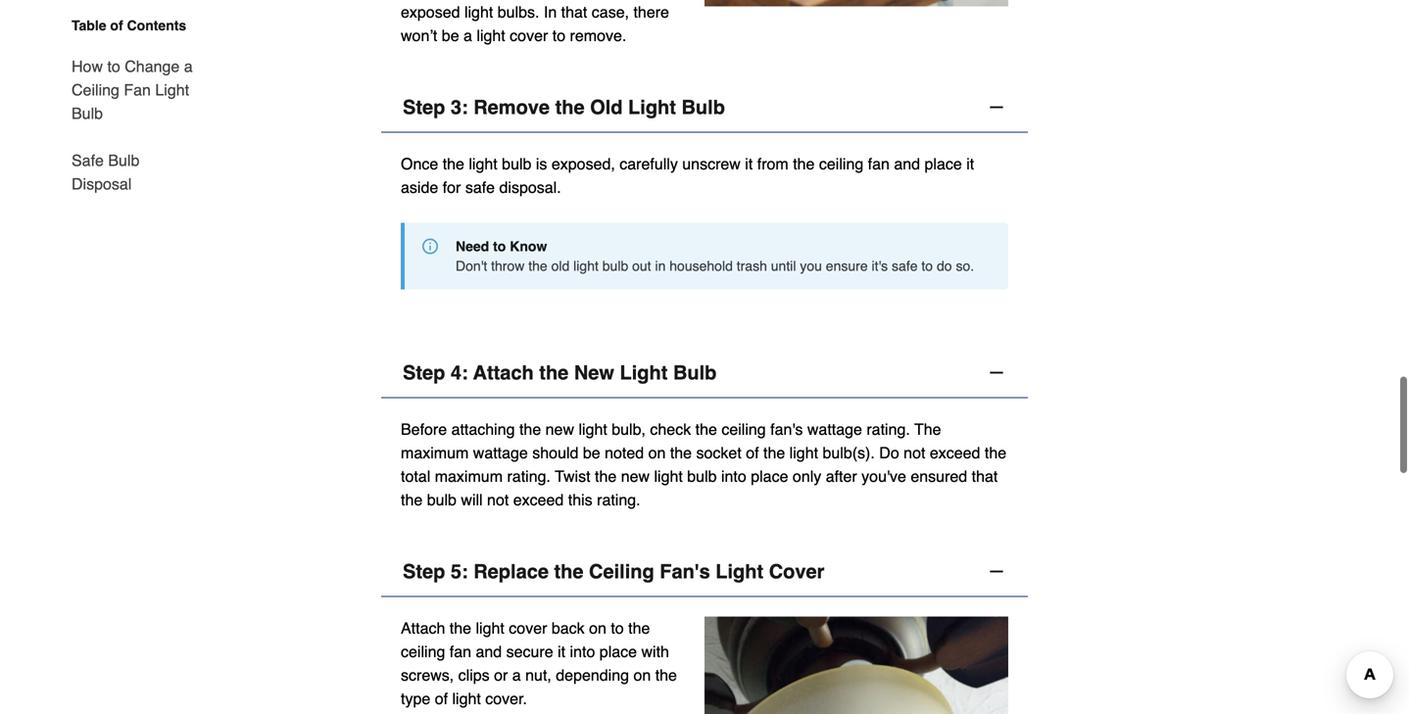 Task type: locate. For each thing, give the bounding box(es) containing it.
maximum
[[401, 444, 469, 462], [435, 468, 503, 486]]

0 horizontal spatial a
[[184, 57, 193, 75]]

1 vertical spatial not
[[487, 491, 509, 509]]

the inside step 4: attach the new light bulb button
[[539, 362, 569, 384]]

ceiling up socket at the bottom of the page
[[722, 421, 766, 439]]

the left old
[[555, 96, 585, 119]]

0 horizontal spatial ceiling
[[401, 643, 445, 661]]

to up throw
[[493, 239, 506, 254]]

unscrew
[[683, 155, 741, 173]]

a
[[184, 57, 193, 75], [513, 667, 521, 685]]

ceiling inside the how to change a ceiling fan light bulb
[[72, 81, 120, 99]]

bulb up check
[[673, 362, 717, 384]]

change
[[125, 57, 180, 75]]

light left cover
[[476, 620, 505, 638]]

on down with
[[634, 667, 651, 685]]

1 horizontal spatial it
[[745, 155, 753, 173]]

of right table
[[110, 18, 123, 33]]

attaching
[[452, 421, 515, 439]]

4:
[[451, 362, 468, 384]]

fan inside once the light bulb is exposed, carefully unscrew it from the ceiling fan and place it aside for safe disposal.
[[868, 155, 890, 173]]

1 vertical spatial of
[[746, 444, 759, 462]]

1 vertical spatial wattage
[[473, 444, 528, 462]]

2 vertical spatial ceiling
[[401, 643, 445, 661]]

0 vertical spatial exceed
[[930, 444, 981, 462]]

light down clips
[[452, 690, 481, 708]]

0 horizontal spatial it
[[558, 643, 566, 661]]

2 step from the top
[[403, 362, 445, 384]]

cover
[[769, 561, 825, 583]]

safe
[[465, 178, 495, 197], [892, 258, 918, 274]]

the up for
[[443, 155, 465, 173]]

attach up 'screws,'
[[401, 620, 445, 638]]

wattage down "attaching"
[[473, 444, 528, 462]]

the down "know"
[[529, 258, 548, 274]]

ceiling inside once the light bulb is exposed, carefully unscrew it from the ceiling fan and place it aside for safe disposal.
[[819, 155, 864, 173]]

0 vertical spatial of
[[110, 18, 123, 33]]

2 minus image from the top
[[987, 562, 1007, 582]]

the down be
[[595, 468, 617, 486]]

should
[[533, 444, 579, 462]]

0 horizontal spatial place
[[600, 643, 637, 661]]

in
[[655, 258, 666, 274]]

light right old
[[628, 96, 676, 119]]

do
[[880, 444, 900, 462]]

minus image
[[987, 363, 1007, 383], [987, 562, 1007, 582]]

step inside button
[[403, 362, 445, 384]]

ceiling for before attaching the new light bulb, check the ceiling fan's wattage rating. the maximum wattage should be noted on the socket of the light bulb(s). do not exceed the total maximum rating. twist the new light bulb into place only after you've ensured that the bulb will not exceed this rating.
[[722, 421, 766, 439]]

0 horizontal spatial and
[[476, 643, 502, 661]]

0 vertical spatial rating.
[[867, 421, 911, 439]]

0 vertical spatial into
[[722, 468, 747, 486]]

light left is
[[469, 155, 498, 173]]

3 step from the top
[[403, 561, 445, 583]]

of right type
[[435, 690, 448, 708]]

attach inside button
[[473, 362, 534, 384]]

exceed
[[930, 444, 981, 462], [513, 491, 564, 509]]

1 horizontal spatial of
[[435, 690, 448, 708]]

1 vertical spatial ceiling
[[589, 561, 655, 583]]

exceed down twist
[[513, 491, 564, 509]]

into
[[722, 468, 747, 486], [570, 643, 595, 661]]

light down change
[[155, 81, 189, 99]]

0 vertical spatial place
[[925, 155, 962, 173]]

it inside attach the light cover back on to the ceiling fan and secure it into place with screws, clips or a nut, depending on the type of light cover.
[[558, 643, 566, 661]]

for
[[443, 178, 461, 197]]

light inside 'step 3: remove the old light bulb' button
[[628, 96, 676, 119]]

step left 5:
[[403, 561, 445, 583]]

safe inside once the light bulb is exposed, carefully unscrew it from the ceiling fan and place it aside for safe disposal.
[[465, 178, 495, 197]]

on right back
[[589, 620, 607, 638]]

new
[[546, 421, 575, 439], [621, 468, 650, 486]]

safe right for
[[465, 178, 495, 197]]

bulb(s).
[[823, 444, 875, 462]]

place inside once the light bulb is exposed, carefully unscrew it from the ceiling fan and place it aside for safe disposal.
[[925, 155, 962, 173]]

how to change a ceiling fan light bulb
[[72, 57, 193, 123]]

light right fan's
[[716, 561, 764, 583]]

ceiling inside before attaching the new light bulb, check the ceiling fan's wattage rating. the maximum wattage should be noted on the socket of the light bulb(s). do not exceed the total maximum rating. twist the new light bulb into place only after you've ensured that the bulb will not exceed this rating.
[[722, 421, 766, 439]]

the
[[555, 96, 585, 119], [443, 155, 465, 173], [793, 155, 815, 173], [529, 258, 548, 274], [539, 362, 569, 384], [520, 421, 541, 439], [696, 421, 718, 439], [670, 444, 692, 462], [764, 444, 786, 462], [985, 444, 1007, 462], [595, 468, 617, 486], [401, 491, 423, 509], [554, 561, 584, 583], [450, 620, 472, 638], [629, 620, 650, 638], [656, 667, 677, 685]]

fan
[[124, 81, 151, 99]]

ceiling inside attach the light cover back on to the ceiling fan and secure it into place with screws, clips or a nut, depending on the type of light cover.
[[401, 643, 445, 661]]

bulb down socket at the bottom of the page
[[688, 468, 717, 486]]

0 horizontal spatial wattage
[[473, 444, 528, 462]]

1 horizontal spatial a
[[513, 667, 521, 685]]

after
[[826, 468, 858, 486]]

bulb inside the safe bulb disposal
[[108, 151, 140, 170]]

the right from
[[793, 155, 815, 173]]

2 horizontal spatial of
[[746, 444, 759, 462]]

and
[[894, 155, 921, 173], [476, 643, 502, 661]]

1 vertical spatial ceiling
[[722, 421, 766, 439]]

1 vertical spatial new
[[621, 468, 650, 486]]

rating. up do
[[867, 421, 911, 439]]

step 4: attach the new light bulb button
[[381, 349, 1028, 399]]

place
[[925, 155, 962, 173], [751, 468, 789, 486], [600, 643, 637, 661]]

do
[[937, 258, 952, 274]]

table of contents
[[72, 18, 186, 33]]

not
[[904, 444, 926, 462], [487, 491, 509, 509]]

safe bulb disposal link
[[72, 137, 203, 196]]

trash
[[737, 258, 768, 274]]

1 horizontal spatial safe
[[892, 258, 918, 274]]

0 horizontal spatial rating.
[[507, 468, 551, 486]]

rating. down should on the bottom left
[[507, 468, 551, 486]]

step 4: attach the new light bulb
[[403, 362, 717, 384]]

into inside attach the light cover back on to the ceiling fan and secure it into place with screws, clips or a nut, depending on the type of light cover.
[[570, 643, 595, 661]]

light right old
[[574, 258, 599, 274]]

bulb
[[682, 96, 725, 119], [72, 104, 103, 123], [108, 151, 140, 170], [673, 362, 717, 384]]

1 horizontal spatial place
[[751, 468, 789, 486]]

ceiling
[[819, 155, 864, 173], [722, 421, 766, 439], [401, 643, 445, 661]]

0 vertical spatial attach
[[473, 362, 534, 384]]

table of contents element
[[56, 16, 203, 196]]

it
[[745, 155, 753, 173], [967, 155, 975, 173], [558, 643, 566, 661]]

how to change a ceiling fan light bulb link
[[72, 43, 203, 137]]

ceiling up 'screws,'
[[401, 643, 445, 661]]

0 horizontal spatial new
[[546, 421, 575, 439]]

2 horizontal spatial place
[[925, 155, 962, 173]]

disposal
[[72, 175, 132, 193]]

1 vertical spatial attach
[[401, 620, 445, 638]]

ceiling inside button
[[589, 561, 655, 583]]

to right how
[[107, 57, 120, 75]]

safe
[[72, 151, 104, 170]]

0 horizontal spatial into
[[570, 643, 595, 661]]

from
[[758, 155, 789, 173]]

ceiling for fan
[[72, 81, 120, 99]]

safe inside need to know don't throw the old light bulb out in household trash until you ensure it's safe to do so.
[[892, 258, 918, 274]]

attach the light cover back on to the ceiling fan and secure it into place with screws, clips or a nut, depending on the type of light cover.
[[401, 620, 677, 708]]

safe bulb disposal
[[72, 151, 140, 193]]

0 horizontal spatial fan
[[450, 643, 472, 661]]

light
[[155, 81, 189, 99], [628, 96, 676, 119], [620, 362, 668, 384], [716, 561, 764, 583]]

2 horizontal spatial rating.
[[867, 421, 911, 439]]

bulb left out
[[603, 258, 629, 274]]

to right back
[[611, 620, 624, 638]]

2 horizontal spatial ceiling
[[819, 155, 864, 173]]

step 5: replace the ceiling fan's light cover
[[403, 561, 825, 583]]

light
[[469, 155, 498, 173], [574, 258, 599, 274], [579, 421, 608, 439], [790, 444, 819, 462], [654, 468, 683, 486], [476, 620, 505, 638], [452, 690, 481, 708]]

ceiling
[[72, 81, 120, 99], [589, 561, 655, 583]]

step left 3:
[[403, 96, 445, 119]]

screws,
[[401, 667, 454, 685]]

0 vertical spatial a
[[184, 57, 193, 75]]

on down check
[[649, 444, 666, 462]]

need to know don't throw the old light bulb out in household trash until you ensure it's safe to do so.
[[456, 239, 975, 274]]

0 horizontal spatial attach
[[401, 620, 445, 638]]

new down noted
[[621, 468, 650, 486]]

0 vertical spatial ceiling
[[819, 155, 864, 173]]

back
[[552, 620, 585, 638]]

0 vertical spatial on
[[649, 444, 666, 462]]

a right change
[[184, 57, 193, 75]]

on inside before attaching the new light bulb, check the ceiling fan's wattage rating. the maximum wattage should be noted on the socket of the light bulb(s). do not exceed the total maximum rating. twist the new light bulb into place only after you've ensured that the bulb will not exceed this rating.
[[649, 444, 666, 462]]

maximum up will
[[435, 468, 503, 486]]

1 horizontal spatial attach
[[473, 362, 534, 384]]

0 vertical spatial and
[[894, 155, 921, 173]]

maximum down before
[[401, 444, 469, 462]]

a right or
[[513, 667, 521, 685]]

2 vertical spatial of
[[435, 690, 448, 708]]

is
[[536, 155, 547, 173]]

light inside the how to change a ceiling fan light bulb
[[155, 81, 189, 99]]

2 vertical spatial rating.
[[597, 491, 641, 509]]

household
[[670, 258, 733, 274]]

the up back
[[554, 561, 584, 583]]

not right will
[[487, 491, 509, 509]]

fan's
[[660, 561, 711, 583]]

0 vertical spatial maximum
[[401, 444, 469, 462]]

step left the 4: at the bottom of the page
[[403, 362, 445, 384]]

ceiling left fan's
[[589, 561, 655, 583]]

1 vertical spatial a
[[513, 667, 521, 685]]

1 horizontal spatial fan
[[868, 155, 890, 173]]

bulb
[[502, 155, 532, 173], [603, 258, 629, 274], [688, 468, 717, 486], [427, 491, 457, 509]]

1 minus image from the top
[[987, 363, 1007, 383]]

0 vertical spatial not
[[904, 444, 926, 462]]

a inside attach the light cover back on to the ceiling fan and secure it into place with screws, clips or a nut, depending on the type of light cover.
[[513, 667, 521, 685]]

1 step from the top
[[403, 96, 445, 119]]

you've
[[862, 468, 907, 486]]

minus image inside step 4: attach the new light bulb button
[[987, 363, 1007, 383]]

2 horizontal spatial it
[[967, 155, 975, 173]]

bulb up disposal
[[108, 151, 140, 170]]

minus image for step 4: attach the new light bulb
[[987, 363, 1007, 383]]

safe right it's
[[892, 258, 918, 274]]

minus image inside step 5: replace the ceiling fan's light cover button
[[987, 562, 1007, 582]]

secure
[[506, 643, 554, 661]]

1 horizontal spatial not
[[904, 444, 926, 462]]

1 vertical spatial exceed
[[513, 491, 564, 509]]

0 horizontal spatial not
[[487, 491, 509, 509]]

on
[[649, 444, 666, 462], [589, 620, 607, 638], [634, 667, 651, 685]]

ceiling right from
[[819, 155, 864, 173]]

1 vertical spatial place
[[751, 468, 789, 486]]

1 vertical spatial step
[[403, 362, 445, 384]]

wattage up bulb(s).
[[808, 421, 863, 439]]

1 vertical spatial fan
[[450, 643, 472, 661]]

rating.
[[867, 421, 911, 439], [507, 468, 551, 486], [597, 491, 641, 509]]

0 vertical spatial safe
[[465, 178, 495, 197]]

bulb inside button
[[682, 96, 725, 119]]

1 horizontal spatial ceiling
[[589, 561, 655, 583]]

table
[[72, 18, 106, 33]]

0 vertical spatial minus image
[[987, 363, 1007, 383]]

0 vertical spatial wattage
[[808, 421, 863, 439]]

to
[[107, 57, 120, 75], [493, 239, 506, 254], [922, 258, 933, 274], [611, 620, 624, 638]]

into down socket at the bottom of the page
[[722, 468, 747, 486]]

bulb left is
[[502, 155, 532, 173]]

1 horizontal spatial wattage
[[808, 421, 863, 439]]

not right do
[[904, 444, 926, 462]]

aside
[[401, 178, 438, 197]]

0 horizontal spatial of
[[110, 18, 123, 33]]

of right socket at the bottom of the page
[[746, 444, 759, 462]]

be
[[583, 444, 601, 462]]

1 horizontal spatial into
[[722, 468, 747, 486]]

2 vertical spatial place
[[600, 643, 637, 661]]

place inside before attaching the new light bulb, check the ceiling fan's wattage rating. the maximum wattage should be noted on the socket of the light bulb(s). do not exceed the total maximum rating. twist the new light bulb into place only after you've ensured that the bulb will not exceed this rating.
[[751, 468, 789, 486]]

0 horizontal spatial ceiling
[[72, 81, 120, 99]]

0 vertical spatial ceiling
[[72, 81, 120, 99]]

ceiling down how
[[72, 81, 120, 99]]

a inside the how to change a ceiling fan light bulb
[[184, 57, 193, 75]]

light inside step 5: replace the ceiling fan's light cover button
[[716, 561, 764, 583]]

before attaching the new light bulb, check the ceiling fan's wattage rating. the maximum wattage should be noted on the socket of the light bulb(s). do not exceed the total maximum rating. twist the new light bulb into place only after you've ensured that the bulb will not exceed this rating.
[[401, 421, 1007, 509]]

clips
[[458, 667, 490, 685]]

rating. right the this
[[597, 491, 641, 509]]

1 horizontal spatial and
[[894, 155, 921, 173]]

fan's
[[771, 421, 803, 439]]

the inside 'step 3: remove the old light bulb' button
[[555, 96, 585, 119]]

wattage
[[808, 421, 863, 439], [473, 444, 528, 462]]

light up the only
[[790, 444, 819, 462]]

bulb up unscrew
[[682, 96, 725, 119]]

new up should on the bottom left
[[546, 421, 575, 439]]

once
[[401, 155, 438, 173]]

bulb down how
[[72, 104, 103, 123]]

0 vertical spatial fan
[[868, 155, 890, 173]]

the left new
[[539, 362, 569, 384]]

0 vertical spatial step
[[403, 96, 445, 119]]

0 horizontal spatial safe
[[465, 178, 495, 197]]

light right new
[[620, 362, 668, 384]]

1 vertical spatial minus image
[[987, 562, 1007, 582]]

of
[[110, 18, 123, 33], [746, 444, 759, 462], [435, 690, 448, 708]]

2 vertical spatial step
[[403, 561, 445, 583]]

into up depending
[[570, 643, 595, 661]]

1 vertical spatial into
[[570, 643, 595, 661]]

1 vertical spatial safe
[[892, 258, 918, 274]]

1 horizontal spatial ceiling
[[722, 421, 766, 439]]

1 vertical spatial and
[[476, 643, 502, 661]]

the down total
[[401, 491, 423, 509]]

attach
[[473, 362, 534, 384], [401, 620, 445, 638]]

of inside table of contents element
[[110, 18, 123, 33]]

of inside attach the light cover back on to the ceiling fan and secure it into place with screws, clips or a nut, depending on the type of light cover.
[[435, 690, 448, 708]]

attach right the 4: at the bottom of the page
[[473, 362, 534, 384]]

exceed up ensured
[[930, 444, 981, 462]]

place inside attach the light cover back on to the ceiling fan and secure it into place with screws, clips or a nut, depending on the type of light cover.
[[600, 643, 637, 661]]

0 horizontal spatial exceed
[[513, 491, 564, 509]]



Task type: vqa. For each thing, say whether or not it's contained in the screenshot.
leftmost and
yes



Task type: describe. For each thing, give the bounding box(es) containing it.
bulb,
[[612, 421, 646, 439]]

until
[[771, 258, 797, 274]]

light down check
[[654, 468, 683, 486]]

the up that at the bottom right of the page
[[985, 444, 1007, 462]]

twist
[[555, 468, 591, 486]]

to inside attach the light cover back on to the ceiling fan and secure it into place with screws, clips or a nut, depending on the type of light cover.
[[611, 620, 624, 638]]

0 vertical spatial new
[[546, 421, 575, 439]]

replace
[[474, 561, 549, 583]]

and inside attach the light cover back on to the ceiling fan and secure it into place with screws, clips or a nut, depending on the type of light cover.
[[476, 643, 502, 661]]

a man replacing a light cover on to a ceiling fan. image
[[705, 617, 1009, 715]]

1 vertical spatial maximum
[[435, 468, 503, 486]]

disposal.
[[499, 178, 561, 197]]

info image
[[423, 239, 438, 254]]

light up be
[[579, 421, 608, 439]]

this
[[568, 491, 593, 509]]

cover
[[509, 620, 547, 638]]

cover.
[[486, 690, 527, 708]]

to inside the how to change a ceiling fan light bulb
[[107, 57, 120, 75]]

the down with
[[656, 667, 677, 685]]

bulb inside need to know don't throw the old light bulb out in household trash until you ensure it's safe to do so.
[[603, 258, 629, 274]]

will
[[461, 491, 483, 509]]

the up socket at the bottom of the page
[[696, 421, 718, 439]]

total
[[401, 468, 431, 486]]

before
[[401, 421, 447, 439]]

old
[[590, 96, 623, 119]]

a frosted white globe-style ceiling fan light cover on a table next to a light bulb. image
[[705, 0, 1009, 6]]

step for step 5: replace the ceiling fan's light cover
[[403, 561, 445, 583]]

out
[[632, 258, 652, 274]]

so.
[[956, 258, 975, 274]]

check
[[650, 421, 691, 439]]

the up should on the bottom left
[[520, 421, 541, 439]]

remove
[[474, 96, 550, 119]]

depending
[[556, 667, 629, 685]]

bulb inside button
[[673, 362, 717, 384]]

to left do
[[922, 258, 933, 274]]

step for step 4: attach the new light bulb
[[403, 362, 445, 384]]

attach inside attach the light cover back on to the ceiling fan and secure it into place with screws, clips or a nut, depending on the type of light cover.
[[401, 620, 445, 638]]

and inside once the light bulb is exposed, carefully unscrew it from the ceiling fan and place it aside for safe disposal.
[[894, 155, 921, 173]]

place for once the light bulb is exposed, carefully unscrew it from the ceiling fan and place it aside for safe disposal.
[[925, 155, 962, 173]]

ensure
[[826, 258, 868, 274]]

2 vertical spatial on
[[634, 667, 651, 685]]

throw
[[491, 258, 525, 274]]

know
[[510, 239, 547, 254]]

once the light bulb is exposed, carefully unscrew it from the ceiling fan and place it aside for safe disposal.
[[401, 155, 975, 197]]

the down check
[[670, 444, 692, 462]]

exposed,
[[552, 155, 615, 173]]

1 vertical spatial on
[[589, 620, 607, 638]]

1 horizontal spatial rating.
[[597, 491, 641, 509]]

need
[[456, 239, 489, 254]]

step 5: replace the ceiling fan's light cover button
[[381, 548, 1028, 598]]

1 horizontal spatial exceed
[[930, 444, 981, 462]]

light inside need to know don't throw the old light bulb out in household trash until you ensure it's safe to do so.
[[574, 258, 599, 274]]

noted
[[605, 444, 644, 462]]

minus image
[[987, 98, 1007, 117]]

the up with
[[629, 620, 650, 638]]

fan inside attach the light cover back on to the ceiling fan and secure it into place with screws, clips or a nut, depending on the type of light cover.
[[450, 643, 472, 661]]

you
[[800, 258, 822, 274]]

of inside before attaching the new light bulb, check the ceiling fan's wattage rating. the maximum wattage should be noted on the socket of the light bulb(s). do not exceed the total maximum rating. twist the new light bulb into place only after you've ensured that the bulb will not exceed this rating.
[[746, 444, 759, 462]]

the inside step 5: replace the ceiling fan's light cover button
[[554, 561, 584, 583]]

into inside before attaching the new light bulb, check the ceiling fan's wattage rating. the maximum wattage should be noted on the socket of the light bulb(s). do not exceed the total maximum rating. twist the new light bulb into place only after you've ensured that the bulb will not exceed this rating.
[[722, 468, 747, 486]]

bulb inside the how to change a ceiling fan light bulb
[[72, 104, 103, 123]]

socket
[[697, 444, 742, 462]]

only
[[793, 468, 822, 486]]

5:
[[451, 561, 468, 583]]

1 horizontal spatial new
[[621, 468, 650, 486]]

bulb left will
[[427, 491, 457, 509]]

old
[[552, 258, 570, 274]]

carefully
[[620, 155, 678, 173]]

that
[[972, 468, 998, 486]]

or
[[494, 667, 508, 685]]

step 3: remove the old light bulb
[[403, 96, 725, 119]]

new
[[574, 362, 615, 384]]

step for step 3: remove the old light bulb
[[403, 96, 445, 119]]

the inside need to know don't throw the old light bulb out in household trash until you ensure it's safe to do so.
[[529, 258, 548, 274]]

minus image for step 5: replace the ceiling fan's light cover
[[987, 562, 1007, 582]]

the down fan's
[[764, 444, 786, 462]]

contents
[[127, 18, 186, 33]]

step 3: remove the old light bulb button
[[381, 83, 1028, 133]]

1 vertical spatial rating.
[[507, 468, 551, 486]]

ceiling for attach the light cover back on to the ceiling fan and secure it into place with screws, clips or a nut, depending on the type of light cover.
[[401, 643, 445, 661]]

bulb inside once the light bulb is exposed, carefully unscrew it from the ceiling fan and place it aside for safe disposal.
[[502, 155, 532, 173]]

with
[[642, 643, 670, 661]]

the up clips
[[450, 620, 472, 638]]

place for attach the light cover back on to the ceiling fan and secure it into place with screws, clips or a nut, depending on the type of light cover.
[[600, 643, 637, 661]]

don't
[[456, 258, 487, 274]]

it's
[[872, 258, 888, 274]]

3:
[[451, 96, 468, 119]]

light inside once the light bulb is exposed, carefully unscrew it from the ceiling fan and place it aside for safe disposal.
[[469, 155, 498, 173]]

nut,
[[526, 667, 552, 685]]

light inside step 4: attach the new light bulb button
[[620, 362, 668, 384]]

type
[[401, 690, 431, 708]]

ensured
[[911, 468, 968, 486]]

the
[[915, 421, 942, 439]]

how
[[72, 57, 103, 75]]

ceiling for fan's
[[589, 561, 655, 583]]



